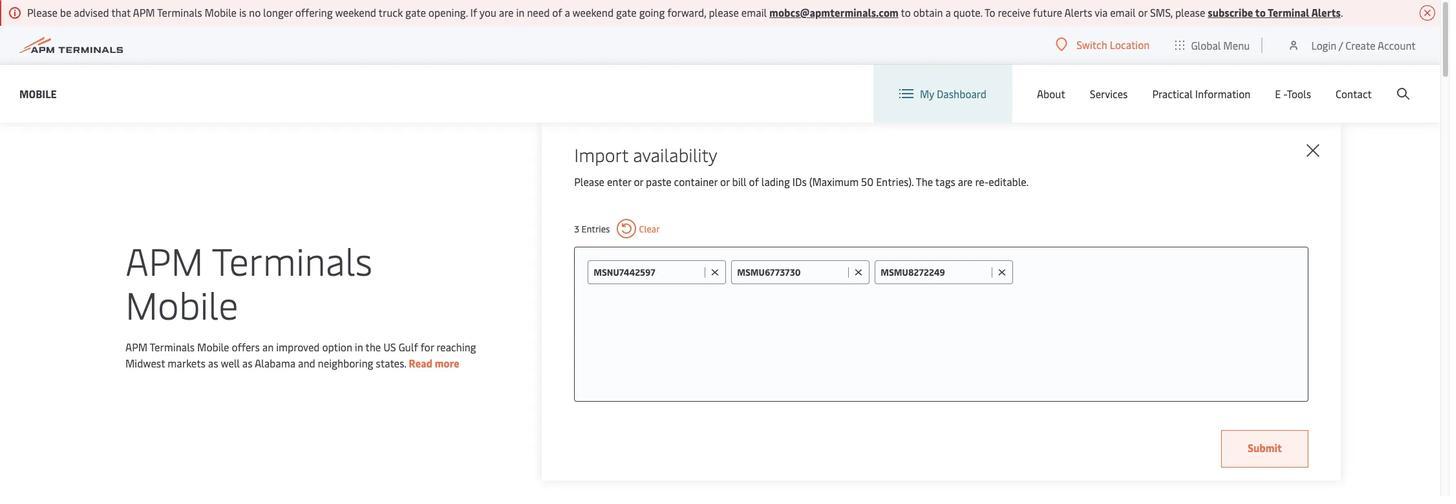 Task type: locate. For each thing, give the bounding box(es) containing it.
terminals
[[157, 5, 202, 19], [212, 235, 373, 286], [150, 340, 195, 354]]

container
[[674, 175, 718, 189]]

no
[[249, 5, 261, 19]]

mobile inside apm terminals mobile
[[125, 279, 238, 330]]

0 vertical spatial of
[[553, 5, 562, 19]]

are right you
[[499, 5, 514, 19]]

an
[[262, 340, 274, 354]]

1 vertical spatial terminals
[[212, 235, 373, 286]]

0 horizontal spatial are
[[499, 5, 514, 19]]

of right need
[[553, 5, 562, 19]]

for
[[421, 340, 434, 354]]

practical
[[1153, 87, 1193, 101]]

to
[[901, 5, 911, 19], [1256, 5, 1266, 19]]

apm inside apm terminals mobile
[[125, 235, 203, 286]]

a right obtain in the top of the page
[[946, 5, 951, 19]]

advised
[[74, 5, 109, 19]]

opening.
[[429, 5, 468, 19]]

import
[[574, 142, 629, 167]]

(maximum
[[810, 175, 859, 189]]

gate
[[406, 5, 426, 19], [616, 5, 637, 19]]

1 horizontal spatial a
[[946, 5, 951, 19]]

1 horizontal spatial of
[[749, 175, 759, 189]]

switch location
[[1077, 38, 1150, 52]]

a right need
[[565, 5, 570, 19]]

quote. to
[[954, 5, 996, 19]]

1 horizontal spatial gate
[[616, 5, 637, 19]]

or left sms,
[[1139, 5, 1148, 19]]

0 horizontal spatial a
[[565, 5, 570, 19]]

1 horizontal spatial please
[[574, 175, 605, 189]]

sms,
[[1151, 5, 1173, 19]]

1 please from the left
[[709, 5, 739, 19]]

1 horizontal spatial as
[[242, 356, 253, 371]]

states.
[[376, 356, 406, 371]]

alerts left 'via'
[[1065, 5, 1093, 19]]

mobile
[[205, 5, 237, 19], [19, 86, 57, 101], [125, 279, 238, 330], [197, 340, 229, 354]]

gulf
[[399, 340, 418, 354]]

entries
[[582, 223, 610, 235]]

entries).
[[877, 175, 914, 189]]

my
[[920, 87, 935, 101]]

1 horizontal spatial in
[[516, 5, 525, 19]]

1 vertical spatial please
[[574, 175, 605, 189]]

practical information
[[1153, 87, 1251, 101]]

reaching
[[437, 340, 476, 354]]

or left bill
[[721, 175, 730, 189]]

0 horizontal spatial of
[[553, 5, 562, 19]]

1 as from the left
[[208, 356, 218, 371]]

0 horizontal spatial as
[[208, 356, 218, 371]]

0 horizontal spatial alerts
[[1065, 5, 1093, 19]]

to left obtain in the top of the page
[[901, 5, 911, 19]]

please down import
[[574, 175, 605, 189]]

login
[[1312, 38, 1337, 52]]

obtain
[[914, 5, 943, 19]]

please right sms,
[[1176, 5, 1206, 19]]

in
[[516, 5, 525, 19], [355, 340, 363, 354]]

1 vertical spatial are
[[958, 175, 973, 189]]

0 horizontal spatial please
[[709, 5, 739, 19]]

please right forward,
[[709, 5, 739, 19]]

services button
[[1090, 65, 1128, 123]]

forward,
[[668, 5, 707, 19]]

2 as from the left
[[242, 356, 253, 371]]

.
[[1341, 5, 1344, 19]]

please be advised that apm terminals mobile is no longer offering weekend truck gate opening. if you are in need of a weekend gate going forward, please email mobcs@apmterminals.com to obtain a quote. to receive future alerts via email or sms, please subscribe to terminal alerts .
[[27, 5, 1344, 19]]

weekend left truck
[[335, 5, 376, 19]]

contact
[[1336, 87, 1373, 101]]

0 horizontal spatial please
[[27, 5, 57, 19]]

50
[[862, 175, 874, 189]]

dashboard
[[937, 87, 987, 101]]

via
[[1095, 5, 1108, 19]]

1 vertical spatial of
[[749, 175, 759, 189]]

please
[[709, 5, 739, 19], [1176, 5, 1206, 19]]

are left re-
[[958, 175, 973, 189]]

apm inside 'apm terminals mobile offers an improved option in the us gulf for reaching midwest markets as well as alabama and neighboring states.'
[[125, 340, 148, 354]]

1 horizontal spatial or
[[721, 175, 730, 189]]

0 horizontal spatial in
[[355, 340, 363, 354]]

read more
[[409, 356, 460, 371]]

mobcs@apmterminals.com link
[[770, 5, 899, 19]]

or right the "enter"
[[634, 175, 644, 189]]

menu
[[1224, 38, 1251, 52]]

gate left going
[[616, 5, 637, 19]]

2 email from the left
[[1111, 5, 1136, 19]]

please
[[27, 5, 57, 19], [574, 175, 605, 189]]

services
[[1090, 87, 1128, 101]]

need
[[527, 5, 550, 19]]

as down 'offers'
[[242, 356, 253, 371]]

the
[[916, 175, 934, 189]]

longer
[[263, 5, 293, 19]]

be
[[60, 5, 71, 19]]

are
[[499, 5, 514, 19], [958, 175, 973, 189]]

weekend right need
[[573, 5, 614, 19]]

1 horizontal spatial alerts
[[1312, 5, 1341, 19]]

alerts
[[1065, 5, 1093, 19], [1312, 5, 1341, 19]]

about
[[1037, 87, 1066, 101]]

1 vertical spatial in
[[355, 340, 363, 354]]

0 horizontal spatial or
[[634, 175, 644, 189]]

in left the
[[355, 340, 363, 354]]

apm terminals mobile
[[125, 235, 373, 330]]

0 vertical spatial please
[[27, 5, 57, 19]]

2 vertical spatial terminals
[[150, 340, 195, 354]]

close alert image
[[1420, 5, 1436, 21]]

that
[[111, 5, 131, 19]]

1 horizontal spatial entered id text field
[[737, 266, 845, 279]]

midwest
[[125, 356, 165, 371]]

2 horizontal spatial entered id text field
[[881, 266, 989, 279]]

1 horizontal spatial email
[[1111, 5, 1136, 19]]

neighboring
[[318, 356, 373, 371]]

apm terminals mobile offers an improved option in the us gulf for reaching midwest markets as well as alabama and neighboring states.
[[125, 340, 476, 371]]

/
[[1339, 38, 1344, 52]]

weekend
[[335, 5, 376, 19], [573, 5, 614, 19]]

0 horizontal spatial to
[[901, 5, 911, 19]]

alerts up the login
[[1312, 5, 1341, 19]]

offering
[[295, 5, 333, 19]]

2 vertical spatial apm
[[125, 340, 148, 354]]

of right bill
[[749, 175, 759, 189]]

1 vertical spatial apm
[[125, 235, 203, 286]]

create
[[1346, 38, 1376, 52]]

about button
[[1037, 65, 1066, 123]]

apm
[[133, 5, 155, 19], [125, 235, 203, 286], [125, 340, 148, 354]]

gate right truck
[[406, 5, 426, 19]]

0 horizontal spatial weekend
[[335, 5, 376, 19]]

1 a from the left
[[565, 5, 570, 19]]

0 horizontal spatial entered id text field
[[594, 266, 702, 279]]

apm for apm terminals mobile
[[125, 235, 203, 286]]

2 horizontal spatial or
[[1139, 5, 1148, 19]]

in left need
[[516, 5, 525, 19]]

tools
[[1287, 87, 1312, 101]]

please left be
[[27, 5, 57, 19]]

terminals inside 'apm terminals mobile offers an improved option in the us gulf for reaching midwest markets as well as alabama and neighboring states.'
[[150, 340, 195, 354]]

to left terminal
[[1256, 5, 1266, 19]]

3
[[574, 223, 580, 235]]

improved
[[276, 340, 320, 354]]

2 please from the left
[[1176, 5, 1206, 19]]

1 horizontal spatial please
[[1176, 5, 1206, 19]]

2 alerts from the left
[[1312, 5, 1341, 19]]

as left the 'well'
[[208, 356, 218, 371]]

Entered ID text field
[[594, 266, 702, 279], [737, 266, 845, 279], [881, 266, 989, 279]]

e -tools button
[[1276, 65, 1312, 123]]

-
[[1284, 87, 1287, 101]]

switch
[[1077, 38, 1108, 52]]

of
[[553, 5, 562, 19], [749, 175, 759, 189]]

0 horizontal spatial email
[[742, 5, 767, 19]]

1 email from the left
[[742, 5, 767, 19]]

truck
[[379, 5, 403, 19]]

information
[[1196, 87, 1251, 101]]

as
[[208, 356, 218, 371], [242, 356, 253, 371]]

terminals inside apm terminals mobile
[[212, 235, 373, 286]]

1 horizontal spatial to
[[1256, 5, 1266, 19]]

0 vertical spatial in
[[516, 5, 525, 19]]

1 horizontal spatial are
[[958, 175, 973, 189]]

0 horizontal spatial gate
[[406, 5, 426, 19]]

my dashboard
[[920, 87, 987, 101]]

and
[[298, 356, 315, 371]]

1 horizontal spatial weekend
[[573, 5, 614, 19]]

or
[[1139, 5, 1148, 19], [634, 175, 644, 189], [721, 175, 730, 189]]

account
[[1378, 38, 1416, 52]]



Task type: describe. For each thing, give the bounding box(es) containing it.
going
[[639, 5, 665, 19]]

terminals for apm terminals mobile
[[212, 235, 373, 286]]

well
[[221, 356, 240, 371]]

1 alerts from the left
[[1065, 5, 1093, 19]]

alabama
[[255, 356, 296, 371]]

if
[[471, 5, 477, 19]]

re-
[[976, 175, 989, 189]]

read more link
[[409, 356, 460, 371]]

1 weekend from the left
[[335, 5, 376, 19]]

more
[[435, 356, 460, 371]]

1 to from the left
[[901, 5, 911, 19]]

please for please enter or paste container or bill of lading ids (maximum 50 entries). the tags are re-editable.
[[574, 175, 605, 189]]

location
[[1110, 38, 1150, 52]]

subscribe to terminal alerts link
[[1208, 5, 1341, 19]]

login / create account link
[[1288, 26, 1416, 64]]

0 vertical spatial terminals
[[157, 5, 202, 19]]

lading
[[762, 175, 790, 189]]

enter
[[607, 175, 632, 189]]

clear button
[[617, 219, 660, 239]]

us
[[384, 340, 396, 354]]

contact button
[[1336, 65, 1373, 123]]

availability
[[633, 142, 718, 167]]

clear
[[639, 223, 660, 235]]

subscribe
[[1208, 5, 1254, 19]]

mobile secondary image
[[188, 329, 415, 497]]

please enter or paste container or bill of lading ids (maximum 50 entries). the tags are re-editable.
[[574, 175, 1029, 189]]

mobile inside 'apm terminals mobile offers an improved option in the us gulf for reaching midwest markets as well as alabama and neighboring states.'
[[197, 340, 229, 354]]

2 to from the left
[[1256, 5, 1266, 19]]

apm for apm terminals mobile offers an improved option in the us gulf for reaching midwest markets as well as alabama and neighboring states.
[[125, 340, 148, 354]]

in inside 'apm terminals mobile offers an improved option in the us gulf for reaching midwest markets as well as alabama and neighboring states.'
[[355, 340, 363, 354]]

2 entered id text field from the left
[[737, 266, 845, 279]]

switch location button
[[1056, 38, 1150, 52]]

e
[[1276, 87, 1282, 101]]

practical information button
[[1153, 65, 1251, 123]]

global menu button
[[1163, 26, 1263, 64]]

option
[[322, 340, 352, 354]]

the
[[366, 340, 381, 354]]

bill
[[733, 175, 747, 189]]

my dashboard button
[[900, 65, 987, 123]]

markets
[[168, 356, 206, 371]]

future
[[1033, 5, 1063, 19]]

terminals for apm terminals mobile offers an improved option in the us gulf for reaching midwest markets as well as alabama and neighboring states.
[[150, 340, 195, 354]]

read
[[409, 356, 433, 371]]

1 entered id text field from the left
[[594, 266, 702, 279]]

please for please be advised that apm terminals mobile is no longer offering weekend truck gate opening. if you are in need of a weekend gate going forward, please email mobcs@apmterminals.com to obtain a quote. to receive future alerts via email or sms, please subscribe to terminal alerts .
[[27, 5, 57, 19]]

tags
[[936, 175, 956, 189]]

2 weekend from the left
[[573, 5, 614, 19]]

global menu
[[1192, 38, 1251, 52]]

you
[[480, 5, 497, 19]]

1 gate from the left
[[406, 5, 426, 19]]

ids
[[793, 175, 807, 189]]

mobile link
[[19, 86, 57, 102]]

submit button
[[1222, 431, 1309, 468]]

e -tools
[[1276, 87, 1312, 101]]

is
[[239, 5, 247, 19]]

import availability
[[574, 142, 718, 167]]

submit
[[1248, 441, 1283, 455]]

terminal
[[1268, 5, 1310, 19]]

offers
[[232, 340, 260, 354]]

editable.
[[989, 175, 1029, 189]]

receive
[[998, 5, 1031, 19]]

2 gate from the left
[[616, 5, 637, 19]]

paste
[[646, 175, 672, 189]]

0 vertical spatial apm
[[133, 5, 155, 19]]

login / create account
[[1312, 38, 1416, 52]]

3 entered id text field from the left
[[881, 266, 989, 279]]

3 entries
[[574, 223, 610, 235]]

2 a from the left
[[946, 5, 951, 19]]

mobcs@apmterminals.com
[[770, 5, 899, 19]]

0 vertical spatial are
[[499, 5, 514, 19]]



Task type: vqa. For each thing, say whether or not it's contained in the screenshot.
2nd a from the right
yes



